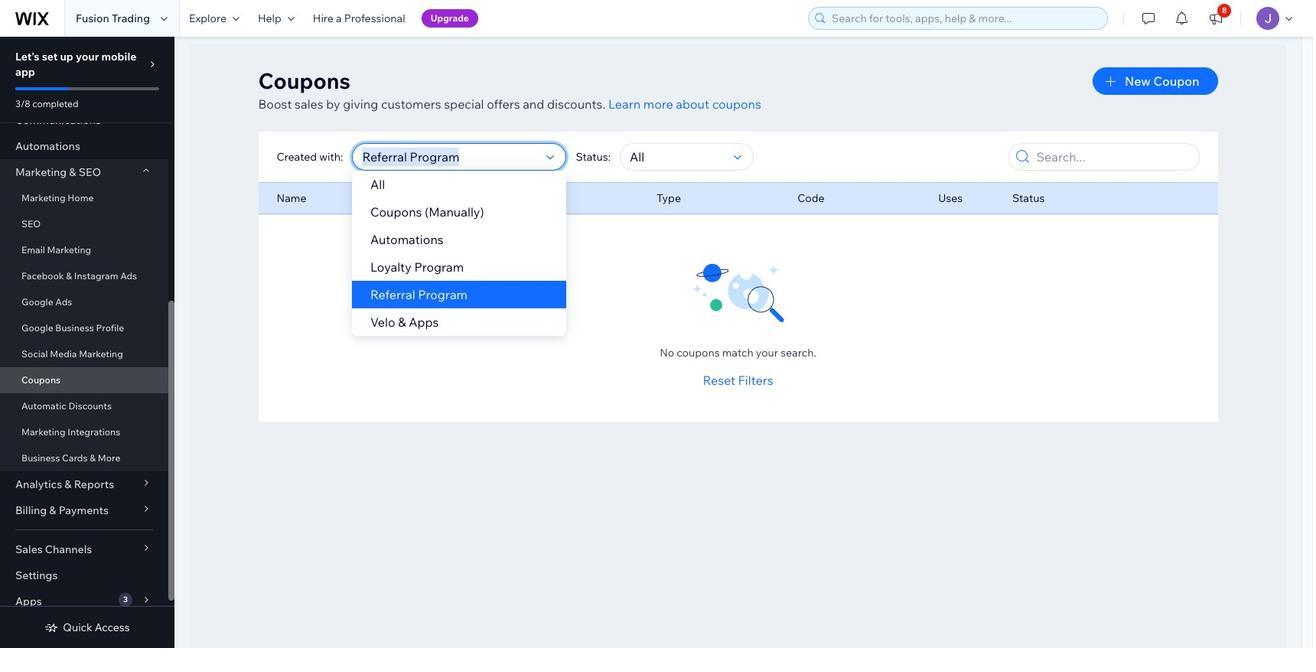 Task type: locate. For each thing, give the bounding box(es) containing it.
business
[[55, 322, 94, 334], [21, 452, 60, 464]]

& right velo on the left of the page
[[398, 315, 406, 330]]

seo link
[[0, 211, 168, 237]]

& right billing
[[49, 504, 56, 517]]

0 vertical spatial program
[[414, 259, 464, 275]]

new
[[1125, 73, 1151, 89]]

1 vertical spatial business
[[21, 452, 60, 464]]

coupons
[[258, 67, 351, 94], [370, 204, 422, 220], [21, 374, 60, 386]]

1 vertical spatial coupons
[[370, 204, 422, 220]]

quick access
[[63, 621, 130, 635]]

marketing down "marketing & seo"
[[21, 192, 66, 204]]

0 vertical spatial apps
[[409, 315, 439, 330]]

seo inside 'dropdown button'
[[79, 165, 101, 179]]

facebook & instagram ads link
[[0, 263, 168, 289]]

coupons right the no
[[677, 346, 720, 360]]

billing
[[15, 504, 47, 517]]

list box containing all
[[352, 171, 566, 336]]

google inside "google ads" link
[[21, 296, 53, 308]]

business up analytics
[[21, 452, 60, 464]]

a
[[336, 11, 342, 25]]

fusion
[[76, 11, 109, 25]]

0 vertical spatial automations
[[15, 139, 80, 153]]

help
[[258, 11, 282, 25]]

list box
[[352, 171, 566, 336]]

no
[[660, 346, 675, 360]]

1 horizontal spatial seo
[[79, 165, 101, 179]]

program for referral program
[[418, 287, 468, 302]]

by
[[326, 96, 340, 112]]

trading
[[112, 11, 150, 25]]

& for reports
[[65, 478, 72, 491]]

google up social
[[21, 322, 53, 334]]

google ads
[[21, 296, 72, 308]]

uses
[[939, 191, 963, 205]]

1 vertical spatial program
[[418, 287, 468, 302]]

learn
[[608, 96, 641, 112]]

reports
[[74, 478, 114, 491]]

marketing for integrations
[[21, 426, 66, 438]]

payments
[[59, 504, 109, 517]]

velo
[[370, 315, 395, 330]]

social
[[21, 348, 48, 360]]

profile
[[96, 322, 124, 334]]

set
[[42, 50, 58, 64]]

Search... field
[[1032, 144, 1195, 170]]

program up referral program option
[[414, 259, 464, 275]]

0 vertical spatial coupons
[[712, 96, 762, 112]]

0 horizontal spatial seo
[[21, 218, 41, 230]]

apps down referral program
[[409, 315, 439, 330]]

1 vertical spatial ads
[[55, 296, 72, 308]]

status
[[1013, 191, 1045, 205]]

media
[[50, 348, 77, 360]]

seo up "email"
[[21, 218, 41, 230]]

1 vertical spatial your
[[756, 346, 778, 360]]

marketing integrations
[[21, 426, 120, 438]]

& inside popup button
[[49, 504, 56, 517]]

apps down the settings
[[15, 595, 42, 609]]

Search for tools, apps, help & more... field
[[827, 8, 1103, 29]]

automations
[[15, 139, 80, 153], [370, 232, 444, 247]]

1 vertical spatial seo
[[21, 218, 41, 230]]

seo down automations 'link'
[[79, 165, 101, 179]]

your right match
[[756, 346, 778, 360]]

customers
[[381, 96, 441, 112]]

marketing
[[15, 165, 67, 179], [21, 192, 66, 204], [47, 244, 91, 256], [79, 348, 123, 360], [21, 426, 66, 438]]

1 vertical spatial google
[[21, 322, 53, 334]]

0 horizontal spatial automations
[[15, 139, 80, 153]]

quick access button
[[45, 621, 130, 635]]

2 google from the top
[[21, 322, 53, 334]]

sales
[[15, 543, 43, 556]]

your for mobile
[[76, 50, 99, 64]]

let's set up your mobile app
[[15, 50, 137, 79]]

& for apps
[[398, 315, 406, 330]]

coupons up automatic
[[21, 374, 60, 386]]

mobile
[[101, 50, 137, 64]]

& for payments
[[49, 504, 56, 517]]

coupons inside sidebar "element"
[[21, 374, 60, 386]]

your
[[76, 50, 99, 64], [756, 346, 778, 360]]

None field
[[358, 144, 542, 170], [625, 144, 730, 170], [358, 144, 542, 170], [625, 144, 730, 170]]

1 vertical spatial apps
[[15, 595, 42, 609]]

3/8
[[15, 98, 30, 109]]

1 horizontal spatial coupons
[[258, 67, 351, 94]]

coupons up sales
[[258, 67, 351, 94]]

created
[[277, 150, 317, 164]]

& right facebook
[[66, 270, 72, 282]]

sales channels button
[[0, 537, 168, 563]]

0 horizontal spatial coupons
[[21, 374, 60, 386]]

program down loyalty program at the left
[[418, 287, 468, 302]]

google business profile
[[21, 322, 124, 334]]

0 vertical spatial coupons
[[258, 67, 351, 94]]

& inside 'dropdown button'
[[69, 165, 76, 179]]

email marketing link
[[0, 237, 168, 263]]

program for loyalty program
[[414, 259, 464, 275]]

0 vertical spatial seo
[[79, 165, 101, 179]]

your inside the let's set up your mobile app
[[76, 50, 99, 64]]

name
[[277, 191, 307, 205]]

coupons right about
[[712, 96, 762, 112]]

coupons
[[712, 96, 762, 112], [677, 346, 720, 360]]

0 vertical spatial ads
[[120, 270, 137, 282]]

ads right instagram
[[120, 270, 137, 282]]

cards
[[62, 452, 88, 464]]

email
[[21, 244, 45, 256]]

automations up loyalty program at the left
[[370, 232, 444, 247]]

your right up
[[76, 50, 99, 64]]

1 horizontal spatial apps
[[409, 315, 439, 330]]

google for google ads
[[21, 296, 53, 308]]

match
[[722, 346, 754, 360]]

2 vertical spatial coupons
[[21, 374, 60, 386]]

referral program option
[[352, 281, 566, 308]]

upgrade
[[431, 12, 469, 24]]

type
[[657, 191, 681, 205]]

referral
[[370, 287, 415, 302]]

marketing down automatic
[[21, 426, 66, 438]]

automatic discounts link
[[0, 393, 168, 419]]

1 horizontal spatial ads
[[120, 270, 137, 282]]

loyalty
[[370, 259, 412, 275]]

0 vertical spatial google
[[21, 296, 53, 308]]

& up the home
[[69, 165, 76, 179]]

ads up google business profile
[[55, 296, 72, 308]]

business up social media marketing
[[55, 322, 94, 334]]

& left more
[[90, 452, 96, 464]]

0 vertical spatial your
[[76, 50, 99, 64]]

& for instagram
[[66, 270, 72, 282]]

& left reports at the left of page
[[65, 478, 72, 491]]

coupons inside coupons boost sales by giving customers special offers and discounts. learn more about coupons
[[258, 67, 351, 94]]

google inside 'google business profile' link
[[21, 322, 53, 334]]

coupons inside coupons boost sales by giving customers special offers and discounts. learn more about coupons
[[712, 96, 762, 112]]

google down facebook
[[21, 296, 53, 308]]

& inside dropdown button
[[65, 478, 72, 491]]

0 horizontal spatial your
[[76, 50, 99, 64]]

marketing up marketing home
[[15, 165, 67, 179]]

created with:
[[277, 150, 343, 164]]

giving
[[343, 96, 378, 112]]

marketing home
[[21, 192, 94, 204]]

1 google from the top
[[21, 296, 53, 308]]

automations down 'communications'
[[15, 139, 80, 153]]

1 vertical spatial coupons
[[677, 346, 720, 360]]

analytics & reports button
[[0, 472, 168, 498]]

2 horizontal spatial coupons
[[370, 204, 422, 220]]

apps inside "list box"
[[409, 315, 439, 330]]

reset
[[703, 373, 736, 388]]

settings link
[[0, 563, 168, 589]]

discounts
[[69, 400, 112, 412]]

program inside referral program option
[[418, 287, 468, 302]]

discount
[[475, 191, 519, 205]]

&
[[69, 165, 76, 179], [66, 270, 72, 282], [398, 315, 406, 330], [90, 452, 96, 464], [65, 478, 72, 491], [49, 504, 56, 517]]

0 horizontal spatial apps
[[15, 595, 42, 609]]

1 horizontal spatial your
[[756, 346, 778, 360]]

marketing inside 'dropdown button'
[[15, 165, 67, 179]]

coupons down all
[[370, 204, 422, 220]]

0 vertical spatial business
[[55, 322, 94, 334]]

business inside 'business cards & more' link
[[21, 452, 60, 464]]

8
[[1222, 5, 1227, 15]]

explore
[[189, 11, 227, 25]]

sales channels
[[15, 543, 92, 556]]

seo
[[79, 165, 101, 179], [21, 218, 41, 230]]

1 vertical spatial automations
[[370, 232, 444, 247]]

all
[[370, 177, 385, 192]]

apps
[[409, 315, 439, 330], [15, 595, 42, 609]]

analytics
[[15, 478, 62, 491]]



Task type: describe. For each thing, give the bounding box(es) containing it.
coupons for coupons boost sales by giving customers special offers and discounts. learn more about coupons
[[258, 67, 351, 94]]

upgrade button
[[421, 9, 478, 28]]

coupons link
[[0, 367, 168, 393]]

no coupons match your search.
[[660, 346, 817, 360]]

marketing home link
[[0, 185, 168, 211]]

special
[[444, 96, 484, 112]]

social media marketing link
[[0, 341, 168, 367]]

professional
[[344, 11, 405, 25]]

fusion trading
[[76, 11, 150, 25]]

8 button
[[1199, 0, 1233, 37]]

new coupon
[[1125, 73, 1200, 89]]

more
[[98, 452, 120, 464]]

billing & payments
[[15, 504, 109, 517]]

coupons (manually)
[[370, 204, 484, 220]]

hire a professional link
[[304, 0, 415, 37]]

about
[[676, 96, 710, 112]]

more
[[644, 96, 673, 112]]

social media marketing
[[21, 348, 123, 360]]

business cards & more
[[21, 452, 120, 464]]

home
[[68, 192, 94, 204]]

google for google business profile
[[21, 322, 53, 334]]

reset filters link
[[703, 371, 774, 390]]

marketing for home
[[21, 192, 66, 204]]

coupons for coupons (manually)
[[370, 204, 422, 220]]

offers
[[487, 96, 520, 112]]

let's
[[15, 50, 39, 64]]

business cards & more link
[[0, 445, 168, 472]]

sales
[[295, 96, 324, 112]]

business inside 'google business profile' link
[[55, 322, 94, 334]]

filters
[[738, 373, 774, 388]]

communications button
[[0, 107, 168, 133]]

facebook & instagram ads
[[21, 270, 137, 282]]

hire
[[313, 11, 334, 25]]

automatic
[[21, 400, 66, 412]]

google ads link
[[0, 289, 168, 315]]

with:
[[319, 150, 343, 164]]

code
[[798, 191, 825, 205]]

marketing up facebook & instagram ads
[[47, 244, 91, 256]]

search.
[[781, 346, 817, 360]]

automations link
[[0, 133, 168, 159]]

3
[[123, 595, 128, 605]]

automations inside 'link'
[[15, 139, 80, 153]]

boost
[[258, 96, 292, 112]]

marketing for &
[[15, 165, 67, 179]]

seo inside 'link'
[[21, 218, 41, 230]]

hire a professional
[[313, 11, 405, 25]]

(manually)
[[425, 204, 484, 220]]

learn more about coupons link
[[608, 96, 762, 112]]

sidebar element
[[0, 0, 175, 648]]

status:
[[576, 150, 611, 164]]

loyalty program
[[370, 259, 464, 275]]

0 horizontal spatial ads
[[55, 296, 72, 308]]

email marketing
[[21, 244, 91, 256]]

and
[[523, 96, 544, 112]]

marketing down profile
[[79, 348, 123, 360]]

channels
[[45, 543, 92, 556]]

access
[[95, 621, 130, 635]]

integrations
[[68, 426, 120, 438]]

marketing & seo
[[15, 165, 101, 179]]

communications
[[15, 113, 101, 127]]

analytics & reports
[[15, 478, 114, 491]]

new coupon button
[[1093, 67, 1218, 95]]

up
[[60, 50, 73, 64]]

marketing integrations link
[[0, 419, 168, 445]]

app
[[15, 65, 35, 79]]

coupons for coupons
[[21, 374, 60, 386]]

settings
[[15, 569, 58, 583]]

instagram
[[74, 270, 118, 282]]

3/8 completed
[[15, 98, 78, 109]]

your for search.
[[756, 346, 778, 360]]

apps inside sidebar "element"
[[15, 595, 42, 609]]

automatic discounts
[[21, 400, 112, 412]]

& for seo
[[69, 165, 76, 179]]

1 horizontal spatial automations
[[370, 232, 444, 247]]

quick
[[63, 621, 92, 635]]

completed
[[32, 98, 78, 109]]

reset filters
[[703, 373, 774, 388]]

marketing & seo button
[[0, 159, 168, 185]]

facebook
[[21, 270, 64, 282]]



Task type: vqa. For each thing, say whether or not it's contained in the screenshot.
Quick Access
yes



